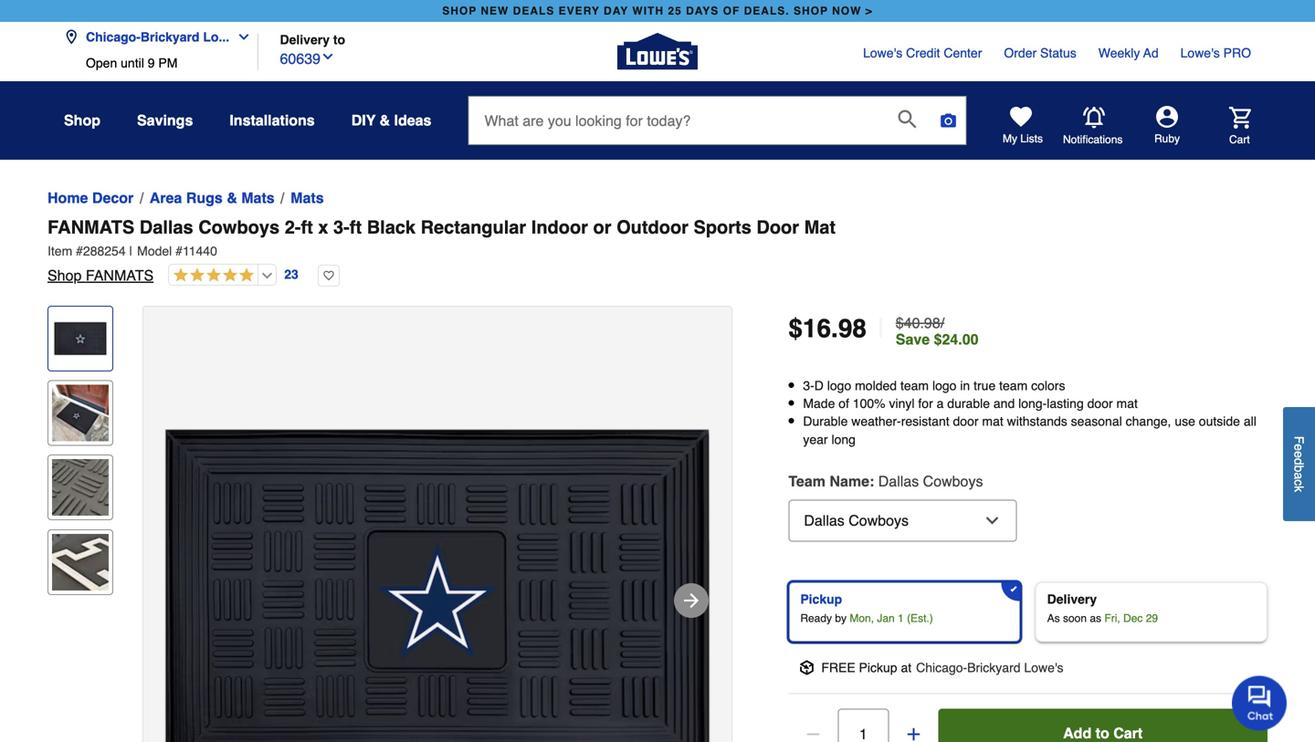 Task type: describe. For each thing, give the bounding box(es) containing it.
25
[[668, 5, 682, 17]]

pickup ready by mon, jan 1 (est.)
[[801, 592, 933, 625]]

save
[[896, 331, 930, 348]]

lowe's pro
[[1181, 46, 1251, 60]]

(est.)
[[907, 612, 933, 625]]

to for delivery
[[333, 32, 345, 47]]

option group containing pickup
[[781, 575, 1275, 650]]

area rugs & mats link
[[150, 187, 275, 209]]

pro
[[1224, 46, 1251, 60]]

Stepper number input field with increment and decrement buttons number field
[[838, 709, 889, 743]]

long-
[[1019, 397, 1047, 411]]

2 logo from the left
[[933, 379, 957, 393]]

center
[[944, 46, 982, 60]]

made
[[803, 397, 835, 411]]

status
[[1040, 46, 1077, 60]]

pm
[[158, 56, 178, 70]]

fanmats  #11440 - thumbnail image
[[52, 311, 109, 367]]

outdoor
[[617, 217, 689, 238]]

shop new deals every day with 25 days of deals. shop now > link
[[439, 0, 877, 22]]

minus image
[[804, 726, 822, 743]]

search image
[[898, 110, 917, 128]]

cart inside add to cart button
[[1114, 725, 1143, 742]]

Search Query text field
[[469, 97, 884, 144]]

installations
[[230, 112, 315, 129]]

diy & ideas button
[[351, 104, 432, 137]]

fanmats  #11440 image
[[143, 307, 732, 743]]

23
[[284, 267, 299, 282]]

withstands
[[1007, 414, 1068, 429]]

heart outline image
[[318, 265, 340, 287]]

deals
[[513, 5, 555, 17]]

$40.98
[[896, 315, 941, 332]]

soon
[[1063, 612, 1087, 625]]

0 vertical spatial door
[[1088, 397, 1113, 411]]

c
[[1292, 480, 1307, 486]]

1 horizontal spatial mat
[[1117, 397, 1138, 411]]

black
[[367, 217, 416, 238]]

.
[[831, 314, 838, 343]]

home decor link
[[48, 187, 134, 209]]

1 # from the left
[[76, 244, 83, 259]]

1 ft from the left
[[301, 217, 313, 238]]

$
[[789, 314, 803, 343]]

1 horizontal spatial chicago-
[[916, 661, 968, 675]]

shop new deals every day with 25 days of deals. shop now >
[[442, 5, 873, 17]]

cowboys inside fanmats dallas cowboys 2-ft x 3-ft black rectangular indoor or outdoor sports door mat item # 288254 | model # 11440
[[198, 217, 280, 238]]

plus image
[[905, 726, 923, 743]]

fri,
[[1105, 612, 1121, 625]]

change,
[[1126, 414, 1171, 429]]

molded
[[855, 379, 897, 393]]

of
[[723, 5, 740, 17]]

pickup inside pickup ready by mon, jan 1 (est.)
[[801, 592, 842, 607]]

lowe's home improvement cart image
[[1230, 107, 1251, 129]]

weekly ad link
[[1099, 44, 1159, 62]]

rugs
[[186, 190, 223, 206]]

diy & ideas
[[351, 112, 432, 129]]

lowe's credit center link
[[863, 44, 982, 62]]

16
[[803, 314, 831, 343]]

with
[[632, 5, 664, 17]]

1 horizontal spatial |
[[878, 313, 885, 344]]

lowe's home improvement lists image
[[1010, 106, 1032, 128]]

mat
[[804, 217, 836, 238]]

f e e d b a c k button
[[1283, 407, 1315, 521]]

1 shop from the left
[[442, 5, 477, 17]]

of
[[839, 397, 849, 411]]

order status
[[1004, 46, 1077, 60]]

area rugs & mats
[[150, 190, 275, 206]]

in
[[960, 379, 970, 393]]

ready
[[801, 612, 832, 625]]

model
[[137, 244, 172, 259]]

chicago-brickyard lo...
[[86, 30, 229, 44]]

camera image
[[939, 111, 958, 130]]

2 mats from the left
[[291, 190, 324, 206]]

my lists link
[[1003, 106, 1043, 146]]

1
[[898, 612, 904, 625]]

0 horizontal spatial door
[[953, 414, 979, 429]]

3- inside 3-d logo molded team logo in true team colors made of 100% vinyl for a durable and long-lasting door mat durable weather-resistant door mat withstands seasonal change, use outside all year long
[[803, 379, 815, 393]]

a inside f e e d b a c k button
[[1292, 473, 1307, 480]]

1 e from the top
[[1292, 444, 1307, 451]]

weekly ad
[[1099, 46, 1159, 60]]

98
[[838, 314, 867, 343]]

ruby button
[[1124, 106, 1211, 146]]

$40.98 /
[[896, 315, 945, 332]]

delivery as soon as fri, dec 29
[[1047, 592, 1158, 625]]

team
[[789, 473, 826, 490]]

cart inside cart button
[[1230, 133, 1250, 146]]

weekly
[[1099, 46, 1140, 60]]

savings button
[[137, 104, 193, 137]]

lists
[[1021, 132, 1043, 145]]

sports
[[694, 217, 752, 238]]

use
[[1175, 414, 1196, 429]]

4.9 stars image
[[169, 268, 254, 285]]

shop for shop fanmats
[[48, 267, 82, 284]]

credit
[[906, 46, 940, 60]]

savings
[[137, 112, 193, 129]]

jan
[[877, 612, 895, 625]]

ruby
[[1155, 132, 1180, 145]]

lowe's for lowe's credit center
[[863, 46, 903, 60]]

outside
[[1199, 414, 1240, 429]]

fanmats  #11440 - thumbnail2 image
[[52, 385, 109, 442]]

true
[[974, 379, 996, 393]]

now
[[832, 5, 862, 17]]

days
[[686, 5, 719, 17]]

1 logo from the left
[[827, 379, 852, 393]]

vinyl
[[889, 397, 915, 411]]

288254
[[83, 244, 126, 259]]

1 vertical spatial dallas
[[879, 473, 919, 490]]

every
[[559, 5, 600, 17]]

new
[[481, 5, 509, 17]]

:
[[870, 473, 874, 490]]

lowe's home improvement logo image
[[618, 11, 698, 92]]

lasting
[[1047, 397, 1084, 411]]

or
[[593, 217, 612, 238]]

1 vertical spatial pickup
[[859, 661, 898, 675]]

60639 button
[[280, 46, 335, 70]]

lowe's pro link
[[1181, 44, 1251, 62]]

location image
[[64, 30, 79, 44]]

deals.
[[744, 5, 790, 17]]



Task type: vqa. For each thing, say whether or not it's contained in the screenshot.
are in the Common areas where ramps are needed include:
no



Task type: locate. For each thing, give the bounding box(es) containing it.
0 vertical spatial cowboys
[[198, 217, 280, 238]]

delivery up 60639
[[280, 32, 330, 47]]

add
[[1063, 725, 1092, 742]]

open until 9 pm
[[86, 56, 178, 70]]

for
[[918, 397, 933, 411]]

& inside area rugs & mats link
[[227, 190, 237, 206]]

notifications
[[1063, 133, 1123, 146]]

1 vertical spatial a
[[1292, 473, 1307, 480]]

to inside button
[[1096, 725, 1110, 742]]

lowe's left pro
[[1181, 46, 1220, 60]]

#
[[76, 244, 83, 259], [176, 244, 183, 259]]

1 horizontal spatial to
[[1096, 725, 1110, 742]]

to up chevron down icon
[[333, 32, 345, 47]]

lowe's
[[863, 46, 903, 60], [1181, 46, 1220, 60], [1024, 661, 1064, 675]]

durable
[[803, 414, 848, 429]]

0 vertical spatial fanmats
[[48, 217, 134, 238]]

shop fanmats
[[48, 267, 154, 284]]

team up for
[[901, 379, 929, 393]]

1 mats from the left
[[241, 190, 275, 206]]

order
[[1004, 46, 1037, 60]]

0 horizontal spatial &
[[227, 190, 237, 206]]

0 horizontal spatial mats
[[241, 190, 275, 206]]

0 horizontal spatial lowe's
[[863, 46, 903, 60]]

1 horizontal spatial door
[[1088, 397, 1113, 411]]

shop button
[[64, 104, 100, 137]]

dallas inside fanmats dallas cowboys 2-ft x 3-ft black rectangular indoor or outdoor sports door mat item # 288254 | model # 11440
[[140, 217, 193, 238]]

2 # from the left
[[176, 244, 183, 259]]

lowe's left "credit"
[[863, 46, 903, 60]]

k
[[1292, 486, 1307, 492]]

brickyard up the pm
[[141, 30, 200, 44]]

0 horizontal spatial cart
[[1114, 725, 1143, 742]]

until
[[121, 56, 144, 70]]

1 vertical spatial mat
[[982, 414, 1004, 429]]

1 vertical spatial |
[[878, 313, 885, 344]]

0 vertical spatial cart
[[1230, 133, 1250, 146]]

all
[[1244, 414, 1257, 429]]

1 team from the left
[[901, 379, 929, 393]]

ft right x
[[350, 217, 362, 238]]

1 horizontal spatial logo
[[933, 379, 957, 393]]

0 vertical spatial 3-
[[333, 217, 350, 238]]

chat invite button image
[[1232, 676, 1288, 731]]

0 vertical spatial mat
[[1117, 397, 1138, 411]]

0 horizontal spatial chicago-
[[86, 30, 141, 44]]

free
[[822, 661, 856, 675]]

seasonal
[[1071, 414, 1122, 429]]

1 horizontal spatial 3-
[[803, 379, 815, 393]]

cart button
[[1204, 107, 1251, 147]]

d
[[1292, 458, 1307, 465]]

0 horizontal spatial shop
[[442, 5, 477, 17]]

mat down and
[[982, 414, 1004, 429]]

delivery for to
[[280, 32, 330, 47]]

pickup left at
[[859, 661, 898, 675]]

0 horizontal spatial delivery
[[280, 32, 330, 47]]

add to cart
[[1063, 725, 1143, 742]]

0 horizontal spatial cowboys
[[198, 217, 280, 238]]

delivery inside delivery as soon as fri, dec 29
[[1047, 592, 1097, 607]]

>
[[866, 5, 873, 17]]

0 horizontal spatial #
[[76, 244, 83, 259]]

dallas right the ":"
[[879, 473, 919, 490]]

0 vertical spatial pickup
[[801, 592, 842, 607]]

0 horizontal spatial dallas
[[140, 217, 193, 238]]

pickup image
[[800, 661, 814, 675]]

shop
[[64, 112, 100, 129], [48, 267, 82, 284]]

mon,
[[850, 612, 874, 625]]

shop down item
[[48, 267, 82, 284]]

mats left mats link
[[241, 190, 275, 206]]

0 vertical spatial dallas
[[140, 217, 193, 238]]

0 vertical spatial to
[[333, 32, 345, 47]]

door
[[1088, 397, 1113, 411], [953, 414, 979, 429]]

door up seasonal
[[1088, 397, 1113, 411]]

arrow right image
[[681, 590, 702, 612]]

fanmats down '288254'
[[86, 267, 154, 284]]

a inside 3-d logo molded team logo in true team colors made of 100% vinyl for a durable and long-lasting door mat durable weather-resistant door mat withstands seasonal change, use outside all year long
[[937, 397, 944, 411]]

3- right x
[[333, 217, 350, 238]]

None search field
[[468, 96, 967, 160]]

1 vertical spatial to
[[1096, 725, 1110, 742]]

1 vertical spatial cart
[[1114, 725, 1143, 742]]

0 vertical spatial shop
[[64, 112, 100, 129]]

chicago-
[[86, 30, 141, 44], [916, 661, 968, 675]]

lo...
[[203, 30, 229, 44]]

lowe's home improvement notification center image
[[1083, 107, 1105, 129]]

door
[[757, 217, 799, 238]]

resistant
[[901, 414, 950, 429]]

2 horizontal spatial lowe's
[[1181, 46, 1220, 60]]

$24.00
[[934, 331, 979, 348]]

1 horizontal spatial brickyard
[[968, 661, 1021, 675]]

long
[[832, 432, 856, 447]]

team up and
[[999, 379, 1028, 393]]

chicago- up 'open'
[[86, 30, 141, 44]]

3- inside fanmats dallas cowboys 2-ft x 3-ft black rectangular indoor or outdoor sports door mat item # 288254 | model # 11440
[[333, 217, 350, 238]]

fanmats dallas cowboys 2-ft x 3-ft black rectangular indoor or outdoor sports door mat item # 288254 | model # 11440
[[48, 217, 836, 259]]

as
[[1047, 612, 1060, 625]]

1 horizontal spatial #
[[176, 244, 183, 259]]

logo left in
[[933, 379, 957, 393]]

delivery for as
[[1047, 592, 1097, 607]]

home
[[48, 190, 88, 206]]

1 vertical spatial door
[[953, 414, 979, 429]]

& inside diy & ideas button
[[380, 112, 390, 129]]

1 horizontal spatial cart
[[1230, 133, 1250, 146]]

1 vertical spatial shop
[[48, 267, 82, 284]]

shop for shop
[[64, 112, 100, 129]]

my
[[1003, 132, 1018, 145]]

logo up of
[[827, 379, 852, 393]]

0 horizontal spatial brickyard
[[141, 30, 200, 44]]

and
[[994, 397, 1015, 411]]

item
[[48, 244, 72, 259]]

1 vertical spatial 3-
[[803, 379, 815, 393]]

2 team from the left
[[999, 379, 1028, 393]]

brickyard inside the chicago-brickyard lo... button
[[141, 30, 200, 44]]

decor
[[92, 190, 134, 206]]

1 vertical spatial &
[[227, 190, 237, 206]]

cowboys down 'resistant'
[[923, 473, 983, 490]]

1 vertical spatial cowboys
[[923, 473, 983, 490]]

2 ft from the left
[[350, 217, 362, 238]]

0 horizontal spatial logo
[[827, 379, 852, 393]]

3- up made
[[803, 379, 815, 393]]

1 horizontal spatial pickup
[[859, 661, 898, 675]]

fanmats  #11440 - thumbnail3 image
[[52, 460, 109, 516]]

item number 2 8 8 2 5 4 and model number 1 1 4 4 0 element
[[48, 242, 1268, 260]]

0 horizontal spatial pickup
[[801, 592, 842, 607]]

door down 'durable'
[[953, 414, 979, 429]]

0 vertical spatial &
[[380, 112, 390, 129]]

installations button
[[230, 104, 315, 137]]

diy
[[351, 112, 376, 129]]

to
[[333, 32, 345, 47], [1096, 725, 1110, 742]]

cowboys down area rugs & mats link
[[198, 217, 280, 238]]

1 horizontal spatial ft
[[350, 217, 362, 238]]

mat up change,
[[1117, 397, 1138, 411]]

11440
[[183, 244, 217, 259]]

2 shop from the left
[[794, 5, 828, 17]]

chevron down image
[[321, 49, 335, 64]]

by
[[835, 612, 847, 625]]

0 vertical spatial |
[[129, 244, 133, 259]]

# right item
[[76, 244, 83, 259]]

0 horizontal spatial team
[[901, 379, 929, 393]]

team
[[901, 379, 929, 393], [999, 379, 1028, 393]]

1 horizontal spatial lowe's
[[1024, 661, 1064, 675]]

0 vertical spatial delivery
[[280, 32, 330, 47]]

lowe's credit center
[[863, 46, 982, 60]]

shop left new
[[442, 5, 477, 17]]

0 horizontal spatial ft
[[301, 217, 313, 238]]

ft left x
[[301, 217, 313, 238]]

ft
[[301, 217, 313, 238], [350, 217, 362, 238]]

to for add
[[1096, 725, 1110, 742]]

1 horizontal spatial delivery
[[1047, 592, 1097, 607]]

fanmats inside fanmats dallas cowboys 2-ft x 3-ft black rectangular indoor or outdoor sports door mat item # 288254 | model # 11440
[[48, 217, 134, 238]]

0 vertical spatial a
[[937, 397, 944, 411]]

2 e from the top
[[1292, 451, 1307, 458]]

|
[[129, 244, 133, 259], [878, 313, 885, 344]]

0 horizontal spatial 3-
[[333, 217, 350, 238]]

# right model
[[176, 244, 183, 259]]

lowe's down "as"
[[1024, 661, 1064, 675]]

& right rugs on the left
[[227, 190, 237, 206]]

1 vertical spatial chicago-
[[916, 661, 968, 675]]

| left model
[[129, 244, 133, 259]]

3-
[[333, 217, 350, 238], [803, 379, 815, 393]]

indoor
[[531, 217, 588, 238]]

a up k
[[1292, 473, 1307, 480]]

a
[[937, 397, 944, 411], [1292, 473, 1307, 480]]

x
[[318, 217, 328, 238]]

chicago-brickyard lo... button
[[64, 19, 259, 56]]

at
[[901, 661, 912, 675]]

| inside fanmats dallas cowboys 2-ft x 3-ft black rectangular indoor or outdoor sports door mat item # 288254 | model # 11440
[[129, 244, 133, 259]]

1 horizontal spatial shop
[[794, 5, 828, 17]]

pickup
[[801, 592, 842, 607], [859, 661, 898, 675]]

weather-
[[852, 414, 901, 429]]

dallas up model
[[140, 217, 193, 238]]

29
[[1146, 612, 1158, 625]]

area
[[150, 190, 182, 206]]

option group
[[781, 575, 1275, 650]]

9
[[148, 56, 155, 70]]

durable
[[948, 397, 990, 411]]

home decor
[[48, 190, 134, 206]]

shop
[[442, 5, 477, 17], [794, 5, 828, 17]]

chicago- right at
[[916, 661, 968, 675]]

year
[[803, 432, 828, 447]]

0 horizontal spatial |
[[129, 244, 133, 259]]

e up b
[[1292, 451, 1307, 458]]

delivery up soon
[[1047, 592, 1097, 607]]

0 vertical spatial chicago-
[[86, 30, 141, 44]]

1 horizontal spatial cowboys
[[923, 473, 983, 490]]

1 horizontal spatial a
[[1292, 473, 1307, 480]]

save $24.00
[[896, 331, 979, 348]]

1 horizontal spatial &
[[380, 112, 390, 129]]

to right add
[[1096, 725, 1110, 742]]

brickyard right at
[[968, 661, 1021, 675]]

cart right add
[[1114, 725, 1143, 742]]

1 horizontal spatial mats
[[291, 190, 324, 206]]

| right 98
[[878, 313, 885, 344]]

f e e d b a c k
[[1292, 436, 1307, 492]]

fanmats up '288254'
[[48, 217, 134, 238]]

mats up 2-
[[291, 190, 324, 206]]

1 vertical spatial brickyard
[[968, 661, 1021, 675]]

1 horizontal spatial team
[[999, 379, 1028, 393]]

1 vertical spatial fanmats
[[86, 267, 154, 284]]

chevron down image
[[229, 30, 251, 44]]

free pickup at chicago-brickyard lowe's
[[822, 661, 1064, 675]]

shop down 'open'
[[64, 112, 100, 129]]

chicago- inside button
[[86, 30, 141, 44]]

f
[[1292, 436, 1307, 444]]

pickup up 'ready'
[[801, 592, 842, 607]]

1 vertical spatial delivery
[[1047, 592, 1097, 607]]

dec
[[1124, 612, 1143, 625]]

fanmats  #11440 - thumbnail4 image
[[52, 534, 109, 591]]

cart down the lowe's home improvement cart image
[[1230, 133, 1250, 146]]

a right for
[[937, 397, 944, 411]]

brickyard
[[141, 30, 200, 44], [968, 661, 1021, 675]]

0 horizontal spatial to
[[333, 32, 345, 47]]

0 vertical spatial brickyard
[[141, 30, 200, 44]]

1 horizontal spatial dallas
[[879, 473, 919, 490]]

ideas
[[394, 112, 432, 129]]

order status link
[[1004, 44, 1077, 62]]

e up 'd'
[[1292, 444, 1307, 451]]

shop left now
[[794, 5, 828, 17]]

0 horizontal spatial mat
[[982, 414, 1004, 429]]

60639
[[280, 50, 321, 67]]

lowe's for lowe's pro
[[1181, 46, 1220, 60]]

0 horizontal spatial a
[[937, 397, 944, 411]]

& right diy
[[380, 112, 390, 129]]



